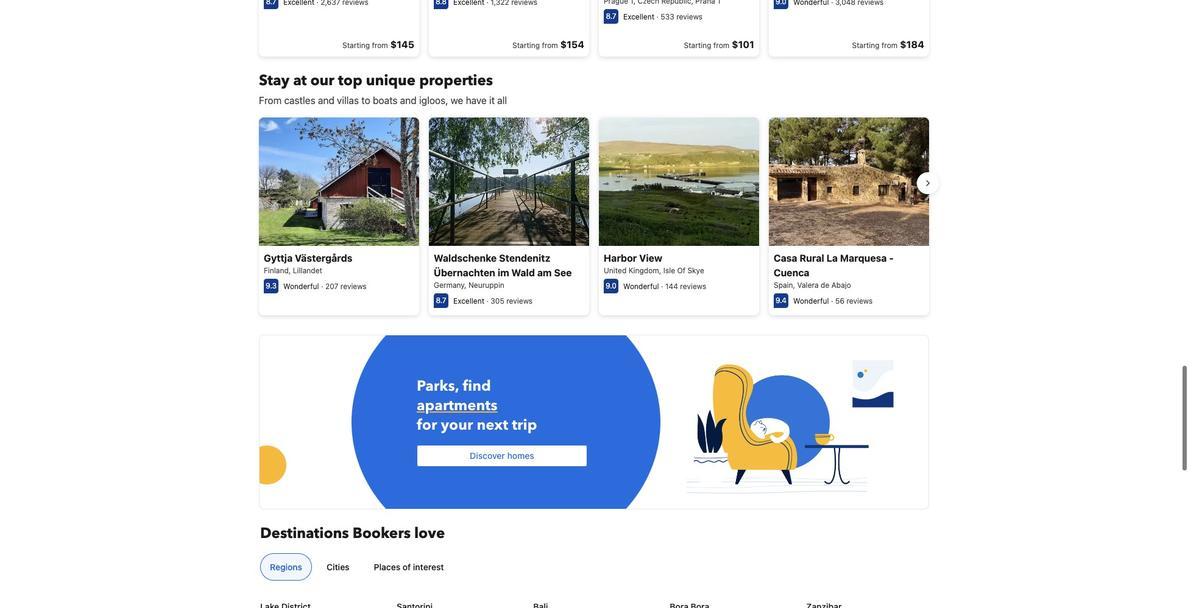 Task type: locate. For each thing, give the bounding box(es) containing it.
discover homes
[[470, 451, 534, 462]]

1 vertical spatial 9.0 element
[[604, 279, 619, 294]]

2 starting from the left
[[513, 41, 540, 50]]

reviews for am
[[507, 297, 533, 306]]

from inside starting from $101
[[714, 41, 730, 50]]

8.7 down germany,
[[436, 296, 446, 305]]

starting for $184
[[852, 41, 880, 50]]

castles
[[284, 95, 315, 106]]

starting up top
[[343, 41, 370, 50]]

skye
[[688, 266, 704, 275]]

1 horizontal spatial 8.7
[[606, 12, 616, 21]]

starting inside starting from $101
[[684, 41, 711, 50]]

from
[[259, 95, 282, 106]]

· left 56
[[831, 297, 833, 306]]

0 horizontal spatial wonderful
[[283, 282, 319, 291]]

from inside starting from $154
[[542, 41, 558, 50]]

· left the 305
[[487, 297, 489, 306]]

interest
[[413, 563, 444, 573]]

reviews down skye
[[680, 282, 706, 291]]

from left $154
[[542, 41, 558, 50]]

region
[[249, 113, 939, 320]]

from left $101
[[714, 41, 730, 50]]

homes
[[507, 451, 534, 462]]

-
[[889, 253, 894, 264]]

of
[[403, 563, 411, 573]]

8.8 element
[[434, 0, 449, 9]]

from left $145
[[372, 41, 388, 50]]

1 horizontal spatial 8.7 element
[[434, 294, 449, 308]]

main content containing stay at our top unique properties
[[247, 0, 939, 568]]

wonderful down the kingdom,
[[623, 282, 659, 291]]

find
[[463, 377, 491, 397]]

1 and from the left
[[318, 95, 334, 106]]

2 and from the left
[[400, 95, 417, 106]]

8.7 inside region
[[436, 296, 446, 305]]

see
[[554, 267, 572, 278]]

1 horizontal spatial wonderful
[[623, 282, 659, 291]]

im
[[498, 267, 509, 278]]

kingdom,
[[629, 266, 661, 275]]

starting from $101
[[684, 39, 754, 50]]

wonderful for finland,
[[283, 282, 319, 291]]

wonderful for united
[[623, 282, 659, 291]]

excellent
[[623, 12, 654, 21], [453, 297, 484, 306]]

2 from from the left
[[542, 41, 558, 50]]

and right boats
[[400, 95, 417, 106]]

9.3 element
[[264, 279, 278, 294]]

1 horizontal spatial 9.0 element
[[774, 0, 789, 9]]

regions
[[270, 563, 302, 573]]

3 starting from the left
[[684, 41, 711, 50]]

3 from from the left
[[714, 41, 730, 50]]

starting for $154
[[513, 41, 540, 50]]

0 vertical spatial excellent
[[623, 12, 654, 21]]

boats
[[373, 95, 398, 106]]

wonderful element
[[793, 0, 829, 7], [283, 282, 319, 291], [623, 282, 659, 291], [793, 297, 829, 306]]

have
[[466, 95, 487, 106]]

lillandet
[[293, 266, 322, 275]]

from for $101
[[714, 41, 730, 50]]

tab list
[[255, 554, 928, 582]]

excellent for excellent · 533 reviews
[[623, 12, 654, 21]]

cuenca
[[774, 267, 810, 278]]

8.7 element
[[264, 0, 278, 9], [604, 9, 619, 24], [434, 294, 449, 308]]

bookers
[[353, 524, 411, 544]]

wonderful element for harbor view
[[623, 282, 659, 291]]

next
[[477, 416, 508, 436]]

4 from from the left
[[882, 41, 898, 50]]

parks,
[[417, 377, 459, 397]]

207
[[325, 282, 338, 291]]

1 vertical spatial 8.7
[[436, 296, 446, 305]]

wonderful down valera
[[793, 297, 829, 306]]

wonderful down lillandet
[[283, 282, 319, 291]]

places
[[374, 563, 400, 573]]

0 vertical spatial 8.7
[[606, 12, 616, 21]]

$145
[[390, 39, 414, 50]]

and down our
[[318, 95, 334, 106]]

8.7 left excellent · 533 reviews
[[606, 12, 616, 21]]

1 horizontal spatial excellent
[[623, 12, 654, 21]]

excellent down neuruppin in the top of the page
[[453, 297, 484, 306]]

excellent element for 8.8 element
[[453, 0, 484, 7]]

$184
[[900, 39, 924, 50]]

starting inside starting from $154
[[513, 41, 540, 50]]

0 horizontal spatial and
[[318, 95, 334, 106]]

all
[[497, 95, 507, 106]]

4 starting from the left
[[852, 41, 880, 50]]

wonderful · 207 reviews
[[283, 282, 367, 291]]

reviews right the 305
[[507, 297, 533, 306]]

starting inside the starting from $145
[[343, 41, 370, 50]]

1 horizontal spatial and
[[400, 95, 417, 106]]

from
[[372, 41, 388, 50], [542, 41, 558, 50], [714, 41, 730, 50], [882, 41, 898, 50]]

· for cuenca
[[831, 297, 833, 306]]

2 horizontal spatial wonderful
[[793, 297, 829, 306]]

from left $184 at the top right
[[882, 41, 898, 50]]

wonderful
[[283, 282, 319, 291], [623, 282, 659, 291], [793, 297, 829, 306]]

excellent element for 8.7 element associated with excellent · 533 reviews
[[623, 12, 654, 21]]

9.0 element containing 9.0
[[604, 279, 619, 294]]

8.7 element for excellent · 533 reviews
[[604, 9, 619, 24]]

view
[[639, 253, 662, 264]]

8.7 element for excellent · 305 reviews
[[434, 294, 449, 308]]

regions button
[[260, 554, 312, 582]]

1 vertical spatial excellent
[[453, 297, 484, 306]]

neuruppin
[[469, 281, 504, 290]]

1 starting from the left
[[343, 41, 370, 50]]

0 horizontal spatial 8.7
[[436, 296, 446, 305]]

8.7
[[606, 12, 616, 21], [436, 296, 446, 305]]

excellent left 533
[[623, 12, 654, 21]]

main content
[[247, 0, 939, 568]]

reviews right 56
[[847, 297, 873, 306]]

$154
[[560, 39, 584, 50]]

igloos,
[[419, 95, 448, 106]]

starting left $184 at the top right
[[852, 41, 880, 50]]

excellent element
[[283, 0, 314, 7], [453, 0, 484, 7], [623, 12, 654, 21], [453, 297, 484, 306]]

destinations bookers love
[[260, 524, 445, 544]]

starting inside starting from $184
[[852, 41, 880, 50]]

wonderful for la
[[793, 297, 829, 306]]

harbor
[[604, 253, 637, 264]]

your
[[441, 416, 473, 436]]

· left 144
[[661, 282, 663, 291]]

from inside starting from $184
[[882, 41, 898, 50]]

starting
[[343, 41, 370, 50], [513, 41, 540, 50], [684, 41, 711, 50], [852, 41, 880, 50]]

it
[[489, 95, 495, 106]]

9.3
[[266, 281, 277, 290]]

parks, find apartments for your next trip
[[417, 377, 537, 436]]

9.0
[[606, 281, 617, 290]]

starting left $154
[[513, 41, 540, 50]]

wonderful · 144 reviews
[[623, 282, 706, 291]]

9.0 element inside region
[[604, 279, 619, 294]]

love
[[414, 524, 445, 544]]

0 horizontal spatial 9.0 element
[[604, 279, 619, 294]]

wald
[[512, 267, 535, 278]]

from for $145
[[372, 41, 388, 50]]

gyttja
[[264, 253, 293, 264]]

excellent · 305 reviews
[[453, 297, 533, 306]]

and
[[318, 95, 334, 106], [400, 95, 417, 106]]

gyttja västergårds finland, lillandet
[[264, 253, 353, 275]]

1 from from the left
[[372, 41, 388, 50]]

from inside the starting from $145
[[372, 41, 388, 50]]

2 horizontal spatial 8.7 element
[[604, 9, 619, 24]]

starting down excellent · 533 reviews
[[684, 41, 711, 50]]

· for of
[[661, 282, 663, 291]]

reviews
[[677, 12, 703, 21], [340, 282, 367, 291], [680, 282, 706, 291], [507, 297, 533, 306], [847, 297, 873, 306]]

·
[[657, 12, 659, 21], [321, 282, 323, 291], [661, 282, 663, 291], [487, 297, 489, 306], [831, 297, 833, 306]]

properties
[[419, 71, 493, 91]]

9.0 element
[[774, 0, 789, 9], [604, 279, 619, 294]]

villas
[[337, 95, 359, 106]]

starting for $145
[[343, 41, 370, 50]]

reviews right 533
[[677, 12, 703, 21]]

0 horizontal spatial 8.7 element
[[264, 0, 278, 9]]

0 horizontal spatial excellent
[[453, 297, 484, 306]]

isle
[[663, 266, 675, 275]]

de
[[821, 281, 830, 290]]

0 vertical spatial 9.0 element
[[774, 0, 789, 9]]

at
[[293, 71, 307, 91]]



Task type: vqa. For each thing, say whether or not it's contained in the screenshot.
OCEAN CITY BOARDWALK 765 PROPERTIES
no



Task type: describe. For each thing, give the bounding box(es) containing it.
spain,
[[774, 281, 795, 290]]

· for am
[[487, 297, 489, 306]]

from for $184
[[882, 41, 898, 50]]

discover
[[470, 451, 505, 462]]

trip
[[512, 416, 537, 436]]

9.4
[[776, 296, 787, 305]]

starting for $101
[[684, 41, 711, 50]]

places of interest button
[[364, 554, 454, 582]]

8.7 for excellent · 305 reviews
[[436, 296, 446, 305]]

8.7 for excellent · 533 reviews
[[606, 12, 616, 21]]

apartments
[[417, 396, 498, 416]]

tab list containing regions
[[255, 554, 928, 582]]

starting from $145
[[343, 39, 414, 50]]

stay at our top unique properties from castles and villas to boats and igloos, we have it all
[[259, 71, 507, 106]]

västergårds
[[295, 253, 353, 264]]

waldschenke
[[434, 253, 497, 264]]

our
[[310, 71, 334, 91]]

rural
[[800, 253, 824, 264]]

to
[[362, 95, 370, 106]]

reviews right 207
[[340, 282, 367, 291]]

144
[[665, 282, 678, 291]]

cities button
[[317, 554, 359, 582]]

valera
[[797, 281, 819, 290]]

finland,
[[264, 266, 291, 275]]

for
[[417, 416, 437, 436]]

harbor view united kingdom, isle of skye
[[604, 253, 704, 275]]

excellent element for leftmost 8.7 element
[[283, 0, 314, 7]]

$101
[[732, 39, 754, 50]]

from for $154
[[542, 41, 558, 50]]

305
[[491, 297, 504, 306]]

unique
[[366, 71, 416, 91]]

reviews for cuenca
[[847, 297, 873, 306]]

region containing gyttja västergårds
[[249, 113, 939, 320]]

9.4 element
[[774, 294, 789, 308]]

stay
[[259, 71, 290, 91]]

reviews for of
[[680, 282, 706, 291]]

starting from $154
[[513, 39, 584, 50]]

533
[[661, 12, 674, 21]]

marquesa
[[840, 253, 887, 264]]

excellent · 533 reviews
[[623, 12, 703, 21]]

am
[[537, 267, 552, 278]]

germany,
[[434, 281, 467, 290]]

starting from $184
[[852, 39, 924, 50]]

· left 207
[[321, 282, 323, 291]]

destinations
[[260, 524, 349, 544]]

stendenitz
[[499, 253, 550, 264]]

wonderful element for casa rural la marquesa - cuenca
[[793, 297, 829, 306]]

waldschenke stendenitz übernachten im wald am see germany, neuruppin
[[434, 253, 572, 290]]

casa rural la marquesa - cuenca spain, valera de abajo
[[774, 253, 894, 290]]

of
[[677, 266, 686, 275]]

56
[[835, 297, 845, 306]]

cities
[[327, 563, 350, 573]]

übernachten
[[434, 267, 495, 278]]

wonderful · 56 reviews
[[793, 297, 873, 306]]

united
[[604, 266, 627, 275]]

la
[[827, 253, 838, 264]]

top
[[338, 71, 362, 91]]

places of interest
[[374, 563, 444, 573]]

abajo
[[832, 281, 851, 290]]

excellent for excellent · 305 reviews
[[453, 297, 484, 306]]

· left 533
[[657, 12, 659, 21]]

casa
[[774, 253, 797, 264]]

excellent element for 8.7 element related to excellent · 305 reviews
[[453, 297, 484, 306]]

wonderful element for gyttja västergårds
[[283, 282, 319, 291]]

we
[[451, 95, 463, 106]]



